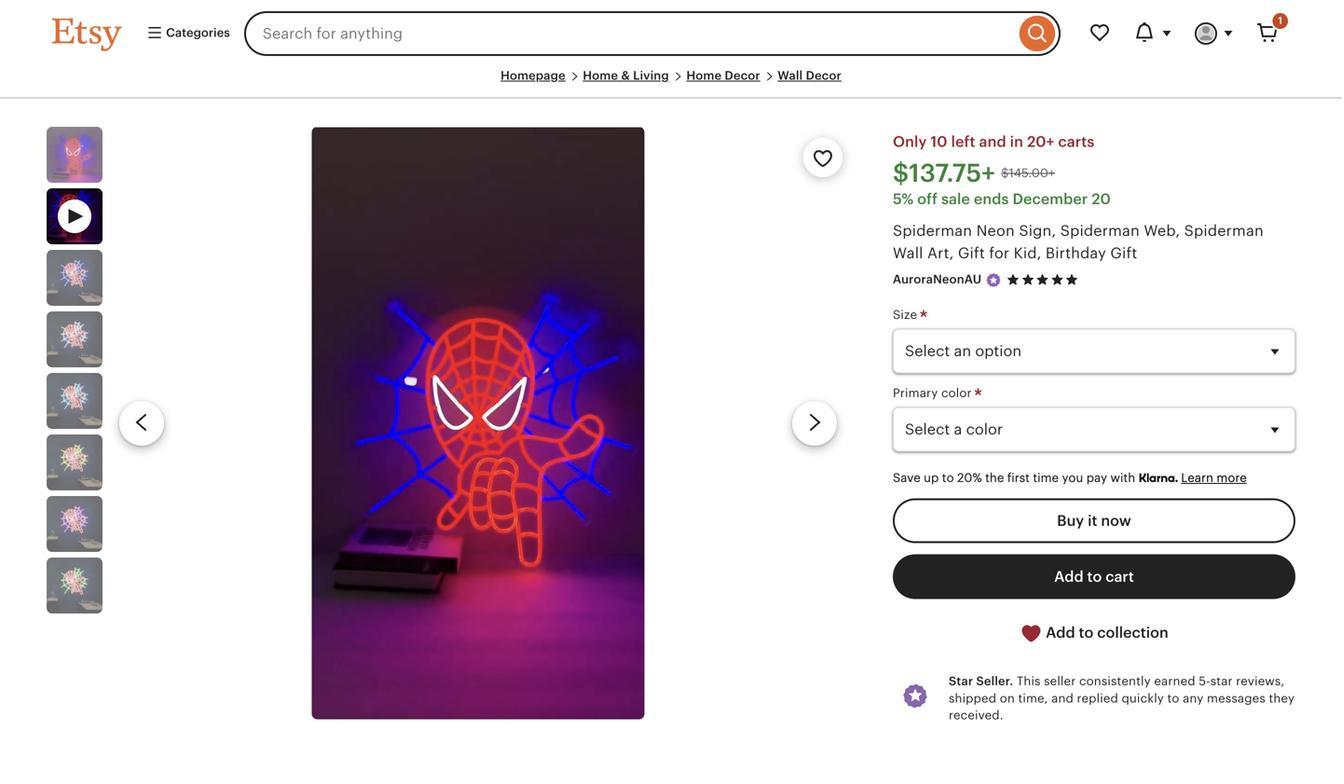 Task type: describe. For each thing, give the bounding box(es) containing it.
replied
[[1077, 691, 1119, 705]]

you
[[1063, 471, 1084, 485]]

ends
[[974, 190, 1009, 207]]

sign,
[[1019, 222, 1057, 239]]

to left collection
[[1079, 624, 1094, 641]]

spiderman neon sign spiderman web spiderman wall art gift white web image
[[47, 312, 103, 368]]

with
[[1111, 471, 1136, 485]]

save up to 20% the first time you pay with klarna. learn more
[[893, 471, 1247, 486]]

to left cart
[[1088, 568, 1102, 585]]

sale
[[942, 190, 971, 207]]

homepage link
[[501, 69, 566, 83]]

&
[[621, 69, 630, 83]]

$137.75+
[[893, 159, 996, 187]]

size
[[893, 308, 921, 322]]

menu bar containing homepage
[[52, 67, 1291, 99]]

auroraneonau
[[893, 272, 982, 286]]

wall inside spiderman neon sign, spiderman web, spiderman wall art, gift for kid, birthday gift
[[893, 245, 924, 261]]

spiderman neon sign spiderman web spiderman wall art gift image 1 image
[[47, 127, 103, 183]]

add to collection button
[[893, 610, 1296, 656]]

only 10 left and in 20+ carts
[[893, 134, 1095, 150]]

home & living
[[583, 69, 669, 83]]

$137.75+ $145.00+
[[893, 159, 1056, 187]]

5-
[[1199, 674, 1211, 688]]

shipped
[[949, 691, 997, 705]]

learn
[[1182, 471, 1214, 485]]

learn more button
[[1182, 471, 1247, 485]]

wall inside menu bar
[[778, 69, 803, 83]]

2 spiderman from the left
[[1061, 222, 1140, 239]]

add to cart button
[[893, 554, 1296, 599]]

decor for wall decor
[[806, 69, 842, 83]]

pay
[[1087, 471, 1108, 485]]

star
[[1211, 674, 1233, 688]]

spiderman neon sign, spiderman web, spiderman wall art, gift for kid, birthday gift
[[893, 222, 1264, 261]]

buy it now button
[[893, 498, 1296, 543]]

1 spiderman from the left
[[893, 222, 973, 239]]

categories banner
[[19, 0, 1324, 67]]

star seller.
[[949, 674, 1014, 688]]

20+
[[1028, 134, 1055, 150]]

primary
[[893, 386, 938, 400]]

only
[[893, 134, 927, 150]]

20
[[1092, 190, 1111, 207]]

web,
[[1144, 222, 1181, 239]]

buy
[[1058, 512, 1085, 529]]

up
[[924, 471, 939, 485]]

to inside save up to 20% the first time you pay with klarna. learn more
[[943, 471, 954, 485]]

collection
[[1098, 624, 1169, 641]]

wall decor
[[778, 69, 842, 83]]

home decor link
[[687, 69, 761, 83]]

homepage
[[501, 69, 566, 83]]

add for add to collection
[[1046, 624, 1076, 641]]

cart
[[1106, 568, 1135, 585]]

spiderman neon sign spiderman web spiderman wall art gift pink web image
[[47, 496, 103, 552]]

earned
[[1155, 674, 1196, 688]]



Task type: locate. For each thing, give the bounding box(es) containing it.
kid,
[[1014, 245, 1042, 261]]

wall left art,
[[893, 245, 924, 261]]

add for add to cart
[[1055, 568, 1084, 585]]

1 gift from the left
[[958, 245, 986, 261]]

color
[[942, 386, 972, 400]]

5% off sale ends december 20
[[893, 190, 1111, 207]]

received.
[[949, 708, 1004, 722]]

1 vertical spatial add
[[1046, 624, 1076, 641]]

to inside the this seller consistently earned 5-star reviews, shipped on time, and replied quickly to any messages they received.
[[1168, 691, 1180, 705]]

0 horizontal spatial decor
[[725, 69, 761, 83]]

wall
[[778, 69, 803, 83], [893, 245, 924, 261]]

gift left for
[[958, 245, 986, 261]]

spiderman
[[893, 222, 973, 239], [1061, 222, 1140, 239], [1185, 222, 1264, 239]]

in
[[1010, 134, 1024, 150]]

Search for anything text field
[[244, 11, 1015, 56]]

product video element
[[312, 127, 645, 719]]

and down seller
[[1052, 691, 1074, 705]]

5%
[[893, 190, 914, 207]]

december
[[1013, 190, 1088, 207]]

None search field
[[244, 11, 1061, 56]]

1 horizontal spatial gift
[[1111, 245, 1138, 261]]

gift
[[958, 245, 986, 261], [1111, 245, 1138, 261]]

living
[[633, 69, 669, 83]]

art,
[[928, 245, 954, 261]]

consistently
[[1080, 674, 1151, 688]]

categories button
[[132, 17, 238, 50]]

2 horizontal spatial spiderman
[[1185, 222, 1264, 239]]

0 horizontal spatial wall
[[778, 69, 803, 83]]

seller.
[[977, 674, 1014, 688]]

any
[[1183, 691, 1204, 705]]

auroraneonau link
[[893, 272, 982, 286]]

menu bar
[[52, 67, 1291, 99]]

for
[[990, 245, 1010, 261]]

1 vertical spatial wall
[[893, 245, 924, 261]]

off
[[918, 190, 938, 207]]

1 link
[[1246, 11, 1291, 56]]

wall right home decor link
[[778, 69, 803, 83]]

seller
[[1044, 674, 1076, 688]]

1 horizontal spatial wall
[[893, 245, 924, 261]]

and
[[980, 134, 1007, 150], [1052, 691, 1074, 705]]

star
[[949, 674, 974, 688]]

categories
[[163, 26, 230, 40]]

none search field inside categories banner
[[244, 11, 1061, 56]]

time
[[1033, 471, 1059, 485]]

2 home from the left
[[687, 69, 722, 83]]

0 horizontal spatial and
[[980, 134, 1007, 150]]

decor for home decor
[[725, 69, 761, 83]]

home
[[583, 69, 618, 83], [687, 69, 722, 83]]

1 horizontal spatial spiderman
[[1061, 222, 1140, 239]]

buy it now
[[1058, 512, 1132, 529]]

spiderman down 20
[[1061, 222, 1140, 239]]

birthday
[[1046, 245, 1107, 261]]

2 gift from the left
[[1111, 245, 1138, 261]]

home & living link
[[583, 69, 669, 83]]

0 horizontal spatial spiderman
[[893, 222, 973, 239]]

first
[[1008, 471, 1030, 485]]

0 horizontal spatial gift
[[958, 245, 986, 261]]

wall decor link
[[778, 69, 842, 83]]

neon
[[977, 222, 1015, 239]]

klarna.
[[1139, 471, 1178, 486]]

and inside the this seller consistently earned 5-star reviews, shipped on time, and replied quickly to any messages they received.
[[1052, 691, 1074, 705]]

gift right birthday
[[1111, 245, 1138, 261]]

left
[[952, 134, 976, 150]]

and left in
[[980, 134, 1007, 150]]

to right up
[[943, 471, 954, 485]]

more
[[1217, 471, 1247, 485]]

add to cart
[[1055, 568, 1135, 585]]

1 decor from the left
[[725, 69, 761, 83]]

carts
[[1059, 134, 1095, 150]]

0 horizontal spatial home
[[583, 69, 618, 83]]

the
[[986, 471, 1005, 485]]

to down the earned
[[1168, 691, 1180, 705]]

spiderman up art,
[[893, 222, 973, 239]]

they
[[1270, 691, 1295, 705]]

spiderman right web,
[[1185, 222, 1264, 239]]

3 spiderman from the left
[[1185, 222, 1264, 239]]

0 vertical spatial and
[[980, 134, 1007, 150]]

1 horizontal spatial decor
[[806, 69, 842, 83]]

spiderman neon sign spiderman web spiderman wall art gift blue web image
[[47, 250, 103, 306]]

1 home from the left
[[583, 69, 618, 83]]

2 decor from the left
[[806, 69, 842, 83]]

1 vertical spatial and
[[1052, 691, 1074, 705]]

20%
[[958, 471, 983, 485]]

add up seller
[[1046, 624, 1076, 641]]

home right living
[[687, 69, 722, 83]]

add
[[1055, 568, 1084, 585], [1046, 624, 1076, 641]]

reviews,
[[1237, 674, 1285, 688]]

home left &
[[583, 69, 618, 83]]

this
[[1017, 674, 1041, 688]]

1 horizontal spatial home
[[687, 69, 722, 83]]

home for home & living
[[583, 69, 618, 83]]

on
[[1000, 691, 1015, 705]]

now
[[1102, 512, 1132, 529]]

spiderman neon sign spiderman web spiderman wall art gift green web image
[[47, 558, 103, 614]]

time,
[[1019, 691, 1049, 705]]

$145.00+
[[1002, 166, 1056, 180]]

this seller consistently earned 5-star reviews, shipped on time, and replied quickly to any messages they received.
[[949, 674, 1295, 722]]

home for home decor
[[687, 69, 722, 83]]

add left cart
[[1055, 568, 1084, 585]]

messages
[[1208, 691, 1266, 705]]

to
[[943, 471, 954, 485], [1088, 568, 1102, 585], [1079, 624, 1094, 641], [1168, 691, 1180, 705]]

home decor
[[687, 69, 761, 83]]

it
[[1088, 512, 1098, 529]]

quickly
[[1122, 691, 1165, 705]]

spiderman neon sign spiderman web spiderman wall art gift ice blue web image
[[47, 373, 103, 429]]

10
[[931, 134, 948, 150]]

1 horizontal spatial and
[[1052, 691, 1074, 705]]

save
[[893, 471, 921, 485]]

primary color
[[893, 386, 976, 400]]

decor
[[725, 69, 761, 83], [806, 69, 842, 83]]

spiderman neon sign spiderman web spiderman wall art gift yellow web image
[[47, 435, 103, 491]]

star_seller image
[[986, 272, 1003, 288]]

1
[[1279, 15, 1283, 27]]

0 vertical spatial add
[[1055, 568, 1084, 585]]

0 vertical spatial wall
[[778, 69, 803, 83]]

add to collection
[[1043, 624, 1169, 641]]



Task type: vqa. For each thing, say whether or not it's contained in the screenshot.
Accessories
no



